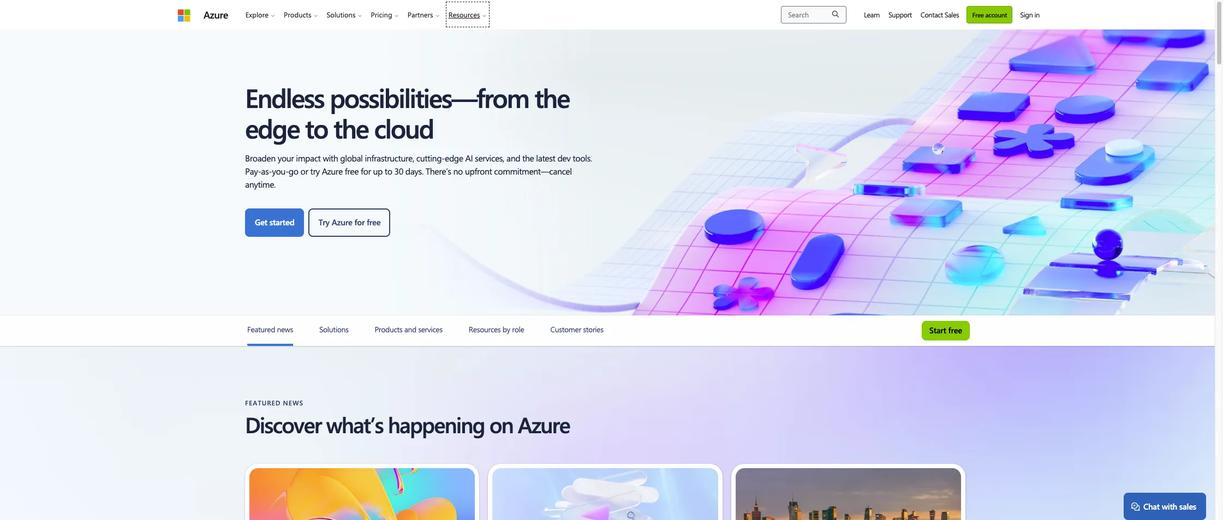 Task type: describe. For each thing, give the bounding box(es) containing it.
start
[[930, 325, 947, 336]]

solutions
[[327, 10, 356, 19]]

start free
[[930, 325, 963, 336]]

Search azure.com text field
[[781, 6, 847, 23]]

account
[[986, 10, 1008, 19]]

get started
[[255, 217, 295, 228]]

learn link
[[860, 0, 885, 29]]

chat
[[1144, 501, 1160, 512]]

products
[[284, 10, 311, 19]]

products button
[[280, 0, 322, 29]]

for
[[355, 217, 365, 228]]

solutions button
[[322, 0, 367, 29]]

chat with sales
[[1144, 501, 1197, 512]]

with
[[1162, 501, 1178, 512]]

0 horizontal spatial the
[[334, 110, 368, 145]]

try azure for free button
[[309, 209, 391, 237]]

endless possibilities—from the edge to the cloud
[[245, 80, 570, 145]]

1 horizontal spatial the
[[535, 80, 570, 115]]

get
[[255, 217, 268, 228]]

hero banner image image
[[0, 29, 1216, 316]]

pricing
[[371, 10, 392, 19]]

1 decorative background image image from the left
[[250, 469, 475, 520]]

chat with sales button
[[1125, 493, 1207, 520]]

get started button
[[245, 209, 304, 237]]

azure inside primary element
[[204, 8, 228, 21]]

support
[[889, 10, 912, 19]]

explore
[[246, 10, 269, 19]]

free
[[973, 10, 984, 19]]

sales
[[945, 10, 960, 19]]

start free button
[[922, 321, 970, 341]]

resources button
[[444, 0, 491, 29]]



Task type: vqa. For each thing, say whether or not it's contained in the screenshot.
The GDPR, subprocessors, data transfer, and government access dropdown button
no



Task type: locate. For each thing, give the bounding box(es) containing it.
sign in
[[1021, 10, 1040, 19]]

1 vertical spatial azure
[[332, 217, 353, 228]]

azure
[[204, 8, 228, 21], [332, 217, 353, 228]]

contact
[[921, 10, 943, 19]]

resources
[[449, 10, 480, 19]]

explore button
[[241, 0, 280, 29]]

endless
[[245, 80, 324, 115]]

to
[[305, 110, 328, 145]]

0 horizontal spatial azure
[[204, 8, 228, 21]]

free right for
[[367, 217, 381, 228]]

sales
[[1180, 501, 1197, 512]]

0 horizontal spatial free
[[367, 217, 381, 228]]

cloud
[[374, 110, 434, 145]]

sign
[[1021, 10, 1033, 19]]

contact sales
[[921, 10, 960, 19]]

sign in link
[[1016, 0, 1045, 29]]

Global search field
[[781, 6, 847, 23]]

learn
[[864, 10, 880, 19]]

support link
[[885, 0, 917, 29]]

try azure for free
[[319, 217, 381, 228]]

decorative background image image
[[250, 469, 475, 520], [493, 469, 718, 520], [736, 469, 962, 520]]

1 horizontal spatial free
[[949, 325, 963, 336]]

partners
[[408, 10, 433, 19]]

in
[[1035, 10, 1040, 19]]

pricing button
[[367, 0, 403, 29]]

1 horizontal spatial azure
[[332, 217, 353, 228]]

possibilities—from
[[330, 80, 529, 115]]

free account
[[973, 10, 1008, 19]]

0 vertical spatial free
[[367, 217, 381, 228]]

edge
[[245, 110, 299, 145]]

the
[[535, 80, 570, 115], [334, 110, 368, 145]]

azure link
[[204, 8, 228, 21]]

0 vertical spatial azure
[[204, 8, 228, 21]]

2 horizontal spatial decorative background image image
[[736, 469, 962, 520]]

free account link
[[967, 6, 1013, 23]]

free
[[367, 217, 381, 228], [949, 325, 963, 336]]

azure left for
[[332, 217, 353, 228]]

primary element
[[171, 0, 498, 29]]

azure left explore
[[204, 8, 228, 21]]

azure inside button
[[332, 217, 353, 228]]

1 horizontal spatial decorative background image image
[[493, 469, 718, 520]]

contact sales link
[[917, 0, 964, 29]]

1 vertical spatial free
[[949, 325, 963, 336]]

0 horizontal spatial decorative background image image
[[250, 469, 475, 520]]

try
[[319, 217, 330, 228]]

featured news image
[[247, 344, 293, 346]]

2 decorative background image image from the left
[[493, 469, 718, 520]]

3 decorative background image image from the left
[[736, 469, 962, 520]]

partners button
[[403, 0, 444, 29]]

started
[[270, 217, 295, 228]]

free right start
[[949, 325, 963, 336]]



